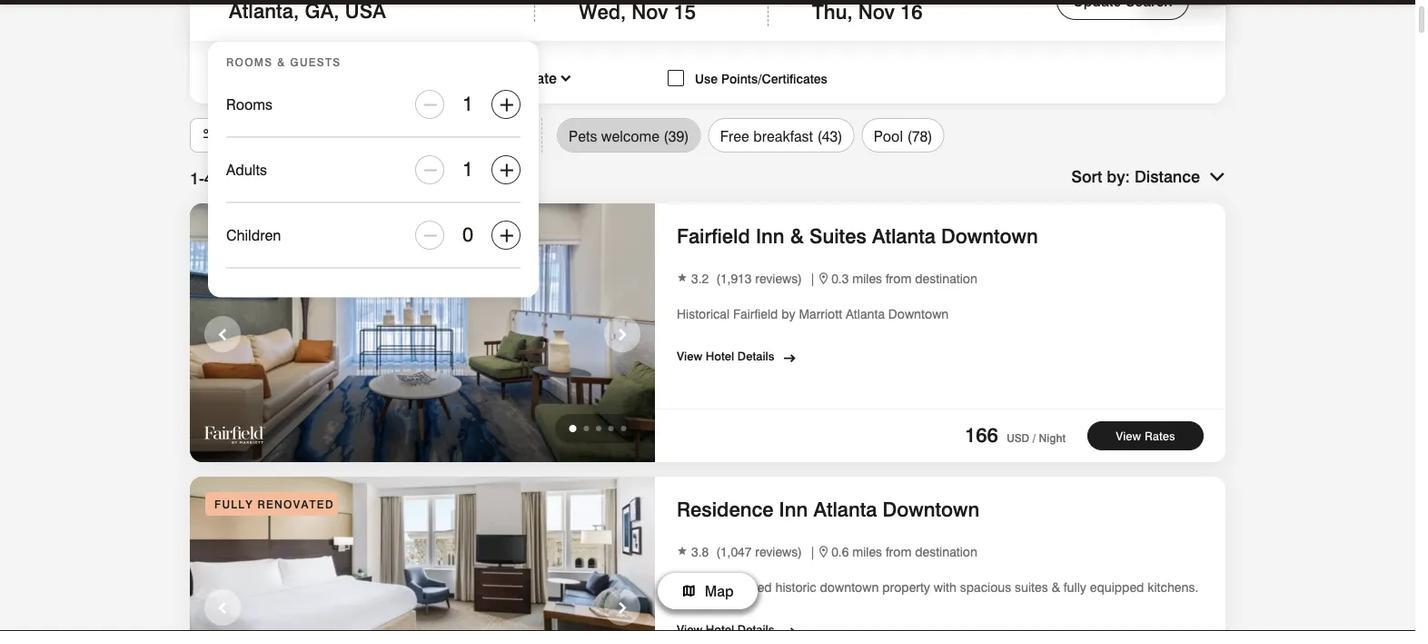 Task type: describe. For each thing, give the bounding box(es) containing it.
lowest regular rate
[[419, 69, 557, 87]]

free
[[721, 127, 750, 145]]

1 left 40
[[190, 168, 199, 188]]

all filters button
[[190, 118, 292, 153]]

fairfield inn & suites atlanta downtown
[[677, 224, 1039, 248]]

studio with 1 king bed and sofa image
[[190, 477, 655, 632]]

kitchens.
[[1148, 580, 1199, 596]]

view rates link
[[1088, 422, 1204, 451]]

pets welcome                 (39) button
[[557, 118, 701, 153]]

free breakfast                 (43)
[[721, 127, 843, 145]]

newly
[[677, 580, 712, 596]]

historical fairfield by marriott atlanta downtown
[[677, 307, 949, 322]]

166
[[965, 423, 999, 447]]

children
[[226, 226, 281, 244]]

3.2
[[692, 271, 709, 286]]

sort
[[1072, 166, 1103, 186]]

of
[[227, 168, 242, 188]]

points/certificates
[[722, 71, 828, 87]]

view for view rates
[[1116, 429, 1142, 443]]

map
[[705, 583, 734, 601]]

arrow down image
[[1210, 167, 1226, 187]]

pool
[[874, 127, 904, 145]]

0.6 miles from destination
[[832, 545, 978, 560]]

breakfast
[[754, 127, 814, 145]]

from for suites
[[886, 271, 912, 286]]

destination for suites
[[916, 271, 978, 286]]

( for fairfield
[[717, 271, 721, 286]]

none search field containing 1
[[190, 0, 1226, 298]]

free breakfast                 (43) button
[[709, 118, 855, 153]]

& inside 'button'
[[791, 224, 804, 248]]

hotel
[[706, 350, 735, 364]]

3.8
[[692, 545, 709, 560]]

fully
[[215, 499, 253, 512]]

historic
[[776, 580, 817, 596]]

0
[[463, 223, 474, 246]]

brands
[[469, 126, 516, 144]]

residence
[[677, 498, 774, 522]]

atlanta inside button
[[814, 498, 878, 522]]

with
[[934, 580, 957, 596]]

reviews for residence
[[756, 545, 798, 560]]

/
[[1033, 432, 1036, 445]]

166 button
[[965, 423, 999, 447]]

historical
[[677, 307, 730, 322]]

0 horizontal spatial by
[[782, 307, 796, 322]]

(78)
[[908, 127, 933, 145]]

usd / night button
[[1004, 432, 1066, 445]]

& inside "search field"
[[277, 56, 286, 69]]

view hotel details
[[677, 350, 775, 364]]

view for view hotel details
[[677, 350, 703, 364]]

use
[[695, 71, 718, 87]]

downtown for historical fairfield by marriott atlanta downtown
[[889, 307, 949, 322]]

next image for 1st the previous icon from the bottom
[[612, 596, 634, 622]]

) for &
[[798, 271, 803, 286]]

xs image
[[820, 546, 828, 558]]

inn for residence
[[780, 498, 808, 522]]

-
[[199, 168, 204, 188]]

regular
[[471, 69, 523, 87]]

distance button
[[1135, 165, 1226, 188]]

property
[[883, 580, 931, 596]]

lowest
[[419, 69, 467, 87]]

lobby seating area image
[[190, 204, 655, 465]]

hotels
[[269, 168, 317, 188]]

Destination text field
[[229, 0, 493, 22]]

amenities button
[[363, 118, 450, 153]]

residence inn atlanta downtown button
[[677, 494, 986, 526]]

fairfield inn & suites atlanta downtown button
[[677, 220, 1044, 252]]

1 horizontal spatial by
[[1108, 166, 1126, 186]]

pool                 (78)
[[874, 127, 933, 145]]

40
[[204, 168, 223, 188]]

rooms for rooms
[[226, 95, 273, 113]]

night
[[1039, 432, 1066, 445]]

use points/certificates
[[695, 71, 828, 87]]

1 - 40 of 95 hotels
[[190, 168, 317, 188]]

sort by :
[[1072, 166, 1131, 186]]

0.3 miles from destination
[[832, 271, 978, 286]]

rooms & guests
[[226, 56, 341, 69]]

166 usd / night
[[965, 423, 1066, 447]]

adults
[[226, 161, 267, 179]]

3.8 ( 1,047 reviews )
[[692, 545, 803, 560]]

price
[[311, 126, 344, 144]]



Task type: locate. For each thing, give the bounding box(es) containing it.
1 rooms from the top
[[226, 56, 273, 69]]

pets welcome                 (39)
[[569, 127, 690, 145]]

1 vertical spatial inn
[[780, 498, 808, 522]]

1 vertical spatial destination
[[916, 545, 978, 560]]

spacious
[[961, 580, 1012, 596]]

0 vertical spatial view
[[677, 350, 703, 364]]

by right 'sort'
[[1108, 166, 1126, 186]]

rooms for rooms & guests
[[226, 56, 273, 69]]

1 ( from the top
[[717, 271, 721, 286]]

by left marriott
[[782, 307, 796, 322]]

& left fully
[[1052, 580, 1061, 596]]

dropdown down image
[[557, 68, 575, 88]]

destination
[[916, 271, 978, 286], [916, 545, 978, 560]]

1 ) from the top
[[798, 271, 803, 286]]

( for residence
[[717, 545, 721, 560]]

& left guests
[[277, 56, 286, 69]]

from down fairfield inn & suites atlanta downtown 'button'
[[886, 271, 912, 286]]

1 horizontal spatial view
[[1116, 429, 1142, 443]]

by
[[1108, 166, 1126, 186], [782, 307, 796, 322]]

previous image
[[212, 322, 234, 348], [212, 596, 234, 622]]

map image
[[682, 581, 697, 596]]

(43)
[[818, 127, 843, 145]]

2 vertical spatial atlanta
[[814, 498, 878, 522]]

inn up 3.2 ( 1,913 reviews )
[[756, 224, 785, 248]]

reviews for fairfield
[[756, 271, 798, 286]]

2 previous image from the top
[[212, 596, 234, 622]]

None field
[[229, 0, 513, 22]]

guests
[[290, 56, 341, 69]]

1,047
[[721, 545, 752, 560]]

downtown inside residence inn atlanta downtown button
[[883, 498, 980, 522]]

filters
[[241, 126, 280, 144]]

(39)
[[664, 127, 690, 145]]

newly renovated historic downtown property with spacious suites & fully equipped kitchens.
[[677, 580, 1199, 596]]

miles for downtown
[[853, 545, 883, 560]]

view hotel details button
[[677, 342, 780, 366]]

map button
[[658, 574, 758, 610]]

suites
[[810, 224, 867, 248]]

1 vertical spatial downtown
[[889, 307, 949, 322]]

next image
[[612, 322, 634, 348], [612, 596, 634, 622]]

view
[[677, 350, 703, 364], [1116, 429, 1142, 443]]

renovated
[[258, 499, 334, 512]]

fully
[[1064, 580, 1087, 596]]

view left rates
[[1116, 429, 1142, 443]]

view inside button
[[1116, 429, 1142, 443]]

2 vertical spatial downtown
[[883, 498, 980, 522]]

2 ( from the top
[[717, 545, 721, 560]]

0 vertical spatial next image
[[612, 322, 634, 348]]

| for &
[[810, 271, 816, 286]]

| left xs image
[[810, 545, 816, 560]]

:
[[1126, 166, 1131, 186]]

| for atlanta
[[810, 545, 816, 560]]

distance
[[1135, 166, 1201, 186]]

1 vertical spatial by
[[782, 307, 796, 322]]

details
[[738, 350, 775, 364]]

view left 'hotel'
[[677, 350, 703, 364]]

atlanta
[[873, 224, 936, 248], [846, 307, 885, 322], [814, 498, 878, 522]]

0 vertical spatial miles
[[853, 271, 883, 286]]

2 horizontal spatial &
[[1052, 580, 1061, 596]]

rates
[[1145, 429, 1176, 443]]

from for downtown
[[886, 545, 912, 560]]

0 vertical spatial reviews
[[756, 271, 798, 286]]

|
[[810, 271, 816, 286], [810, 545, 816, 560]]

brands button
[[457, 118, 527, 153]]

rooms left guests
[[226, 56, 273, 69]]

0 vertical spatial fairfield
[[677, 224, 751, 248]]

0 vertical spatial downtown
[[942, 224, 1039, 248]]

residence inn atlanta downtown
[[677, 498, 980, 522]]

reviews right 1,047
[[756, 545, 798, 560]]

all filters
[[221, 126, 280, 144]]

( right 3.8
[[717, 545, 721, 560]]

inn inside button
[[780, 498, 808, 522]]

fairfield up 3.2
[[677, 224, 751, 248]]

0 vertical spatial )
[[798, 271, 803, 286]]

2 | from the top
[[810, 545, 816, 560]]

1 horizontal spatial &
[[791, 224, 804, 248]]

0 vertical spatial |
[[810, 271, 816, 286]]

1 from from the top
[[886, 271, 912, 286]]

view rates button
[[1088, 422, 1204, 451]]

next image for 1st the previous icon from the top
[[612, 322, 634, 348]]

downtown for fairfield inn & suites atlanta downtown
[[942, 224, 1039, 248]]

rate
[[527, 69, 557, 87]]

2 miles from the top
[[853, 545, 883, 560]]

1 miles from the top
[[853, 271, 883, 286]]

downtown inside fairfield inn & suites atlanta downtown 'button'
[[942, 224, 1039, 248]]

inn
[[756, 224, 785, 248], [780, 498, 808, 522]]

lowest regular rate button
[[419, 68, 557, 88]]

1 reviews from the top
[[756, 271, 798, 286]]

fairfield inside fairfield inn & suites atlanta downtown 'button'
[[677, 224, 751, 248]]

suites
[[1015, 580, 1049, 596]]

0 vertical spatial previous image
[[212, 322, 234, 348]]

fairfield down 3.2 ( 1,913 reviews )
[[734, 307, 778, 322]]

reviews right 1,913
[[756, 271, 798, 286]]

destination for downtown
[[916, 545, 978, 560]]

rooms
[[226, 56, 273, 69], [226, 95, 273, 113]]

rooms up all filters
[[226, 95, 273, 113]]

renovated
[[715, 580, 772, 596]]

1 for rooms
[[463, 92, 474, 115]]

amenities
[[374, 126, 438, 144]]

2 ) from the top
[[798, 545, 803, 560]]

view rates
[[1116, 429, 1176, 443]]

0 vertical spatial from
[[886, 271, 912, 286]]

(
[[717, 271, 721, 286], [717, 545, 721, 560]]

0 vertical spatial &
[[277, 56, 286, 69]]

fairfield
[[677, 224, 751, 248], [734, 307, 778, 322]]

0 vertical spatial inn
[[756, 224, 785, 248]]

from up property
[[886, 545, 912, 560]]

2 vertical spatial &
[[1052, 580, 1061, 596]]

usd
[[1007, 432, 1030, 445]]

inn up the 3.8 ( 1,047 reviews )
[[780, 498, 808, 522]]

1 vertical spatial from
[[886, 545, 912, 560]]

miles right '0.3'
[[853, 271, 883, 286]]

1 vertical spatial fairfield
[[734, 307, 778, 322]]

0 vertical spatial atlanta
[[873, 224, 936, 248]]

view inside 'button'
[[677, 350, 703, 364]]

1 vertical spatial next image
[[612, 596, 634, 622]]

&
[[277, 56, 286, 69], [791, 224, 804, 248], [1052, 580, 1061, 596]]

0 vertical spatial rooms
[[226, 56, 273, 69]]

equipped
[[1091, 580, 1145, 596]]

miles right 0.6
[[853, 545, 883, 560]]

0.3
[[832, 271, 849, 286]]

2 from from the top
[[886, 545, 912, 560]]

inn for fairfield
[[756, 224, 785, 248]]

1 vertical spatial reviews
[[756, 545, 798, 560]]

0.6
[[832, 545, 849, 560]]

downtown
[[942, 224, 1039, 248], [889, 307, 949, 322], [883, 498, 980, 522]]

1 vertical spatial (
[[717, 545, 721, 560]]

1 vertical spatial &
[[791, 224, 804, 248]]

0 vertical spatial (
[[717, 271, 721, 286]]

downtown
[[820, 580, 879, 596]]

miles
[[853, 271, 883, 286], [853, 545, 883, 560]]

atlanta down '0.3'
[[846, 307, 885, 322]]

1 vertical spatial |
[[810, 545, 816, 560]]

1 previous image from the top
[[212, 322, 234, 348]]

1 next image from the top
[[612, 322, 634, 348]]

& left "suites"
[[791, 224, 804, 248]]

xs image
[[820, 273, 828, 285]]

1 vertical spatial )
[[798, 545, 803, 560]]

1 | from the top
[[810, 271, 816, 286]]

atlanta for marriott
[[846, 307, 885, 322]]

) left xs icon
[[798, 271, 803, 286]]

all
[[221, 126, 237, 144]]

atlanta for suites
[[873, 224, 936, 248]]

1 down lowest regular rate dropdown button
[[463, 92, 474, 115]]

2 rooms from the top
[[226, 95, 273, 113]]

1
[[463, 92, 474, 115], [463, 157, 474, 181], [190, 168, 199, 188]]

0 vertical spatial by
[[1108, 166, 1126, 186]]

pets
[[569, 127, 598, 145]]

2 destination from the top
[[916, 545, 978, 560]]

0 horizontal spatial view
[[677, 350, 703, 364]]

( right 3.2
[[717, 271, 721, 286]]

) for atlanta
[[798, 545, 803, 560]]

1 vertical spatial previous image
[[212, 596, 234, 622]]

marriott
[[799, 307, 843, 322]]

1 vertical spatial rooms
[[226, 95, 273, 113]]

reviews
[[756, 271, 798, 286], [756, 545, 798, 560]]

95
[[246, 168, 264, 188]]

atlanta up 0.6
[[814, 498, 878, 522]]

1 vertical spatial view
[[1116, 429, 1142, 443]]

| left xs icon
[[810, 271, 816, 286]]

atlanta up 0.3 miles from destination
[[873, 224, 936, 248]]

0 horizontal spatial &
[[277, 56, 286, 69]]

1 vertical spatial atlanta
[[846, 307, 885, 322]]

fairfield inn & suites brand icon image
[[205, 422, 266, 446]]

1 for adults
[[463, 157, 474, 181]]

price button
[[299, 118, 355, 153]]

s image
[[202, 125, 216, 145]]

1 vertical spatial miles
[[853, 545, 883, 560]]

miles for suites
[[853, 271, 883, 286]]

fully renovated
[[215, 499, 334, 512]]

pool                 (78) button
[[862, 118, 945, 153]]

2 next image from the top
[[612, 596, 634, 622]]

1,913
[[721, 271, 752, 286]]

0 vertical spatial destination
[[916, 271, 978, 286]]

inn inside 'button'
[[756, 224, 785, 248]]

atlanta inside 'button'
[[873, 224, 936, 248]]

) left xs image
[[798, 545, 803, 560]]

1 destination from the top
[[916, 271, 978, 286]]

1 down brands 'button'
[[463, 157, 474, 181]]

welcome
[[602, 127, 660, 145]]

3.2 ( 1,913 reviews )
[[692, 271, 803, 286]]

2 reviews from the top
[[756, 545, 798, 560]]

None search field
[[190, 0, 1226, 298]]



Task type: vqa. For each thing, say whether or not it's contained in the screenshot.
MARRIOTT
yes



